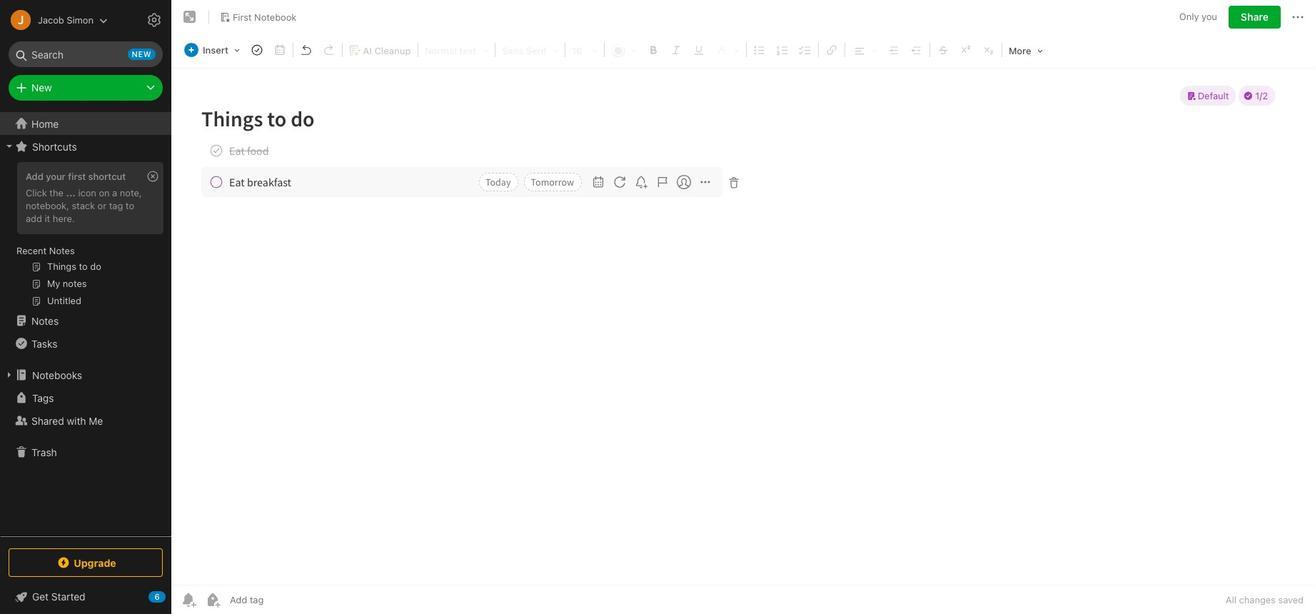 Task type: locate. For each thing, give the bounding box(es) containing it.
recent notes
[[16, 245, 75, 256]]

Help and Learning task checklist field
[[0, 586, 171, 608]]

to
[[126, 200, 134, 211]]

settings image
[[146, 11, 163, 29]]

notes right recent
[[49, 245, 75, 256]]

Alignment field
[[847, 40, 883, 60]]

shortcuts
[[32, 140, 77, 152]]

group containing add your first shortcut
[[0, 158, 171, 315]]

shortcut
[[88, 171, 126, 182]]

Add tag field
[[229, 593, 336, 606]]

share button
[[1229, 6, 1281, 29]]

expand note image
[[181, 9, 199, 26]]

get started
[[32, 591, 85, 603]]

add
[[26, 213, 42, 224]]

undo image
[[296, 40, 316, 60]]

notes link
[[0, 309, 171, 332]]

notebook
[[254, 11, 297, 23]]

add a reminder image
[[180, 591, 197, 608]]

6
[[155, 592, 160, 601]]

notebook,
[[26, 200, 69, 211]]

note window element
[[171, 0, 1315, 614]]

Font color field
[[606, 40, 642, 60]]

group inside tree
[[0, 158, 171, 315]]

icon on a note, notebook, stack or tag to add it here.
[[26, 187, 142, 224]]

you
[[1202, 11, 1217, 22]]

0 vertical spatial notes
[[49, 245, 75, 256]]

tree
[[0, 112, 171, 536]]

notebooks
[[32, 369, 82, 381]]

simon
[[67, 14, 94, 25]]

tags button
[[0, 386, 171, 409]]

expand notebooks image
[[4, 369, 15, 381]]

your
[[46, 171, 66, 182]]

on
[[99, 187, 110, 198]]

only
[[1180, 11, 1199, 22]]

share
[[1241, 11, 1269, 23]]

new
[[31, 81, 52, 94]]

group
[[0, 158, 171, 315]]

notes
[[49, 245, 75, 256], [31, 315, 59, 327]]

heading level image
[[421, 41, 493, 59]]

tree containing home
[[0, 112, 171, 536]]

saved
[[1279, 594, 1304, 606]]

insert
[[203, 44, 228, 56]]

trash link
[[0, 441, 171, 463]]

first
[[68, 171, 86, 182]]

first
[[233, 11, 252, 23]]

upgrade
[[74, 557, 116, 569]]

Account field
[[0, 6, 108, 34]]

notes up tasks at bottom
[[31, 315, 59, 327]]

More actions field
[[1290, 6, 1307, 29]]

more actions image
[[1290, 9, 1307, 26]]

get
[[32, 591, 49, 603]]



Task type: vqa. For each thing, say whether or not it's contained in the screenshot.
Shared with Me LINK at bottom left
yes



Task type: describe. For each thing, give the bounding box(es) containing it.
it
[[45, 213, 50, 224]]

or
[[98, 200, 107, 211]]

add
[[26, 171, 43, 182]]

...
[[66, 187, 76, 198]]

me
[[89, 415, 103, 427]]

tasks
[[31, 337, 57, 350]]

here.
[[53, 213, 75, 224]]

click
[[26, 187, 47, 198]]

Font size field
[[567, 40, 603, 60]]

More field
[[1004, 40, 1048, 61]]

add tag image
[[204, 591, 221, 608]]

shared with me link
[[0, 409, 171, 432]]

tasks button
[[0, 332, 171, 355]]

all
[[1226, 594, 1237, 606]]

only you
[[1180, 11, 1217, 22]]

first notebook button
[[215, 7, 302, 27]]

shortcuts button
[[0, 135, 171, 158]]

stack
[[72, 200, 95, 211]]

Highlight field
[[711, 40, 745, 60]]

started
[[51, 591, 85, 603]]

a
[[112, 187, 117, 198]]

font color image
[[607, 41, 641, 59]]

alignment image
[[848, 41, 882, 59]]

trash
[[31, 446, 57, 458]]

new button
[[9, 75, 163, 101]]

task image
[[247, 40, 267, 60]]

jacob simon
[[38, 14, 94, 25]]

new
[[132, 49, 151, 59]]

font size image
[[568, 41, 602, 59]]

Insert field
[[181, 40, 245, 60]]

click the ...
[[26, 187, 76, 198]]

jacob
[[38, 14, 64, 25]]

icon
[[78, 187, 96, 198]]

all changes saved
[[1226, 594, 1304, 606]]

Note Editor text field
[[171, 69, 1315, 585]]

font family image
[[498, 41, 563, 59]]

upgrade button
[[9, 548, 163, 577]]

Search text field
[[19, 41, 153, 67]]

tag
[[109, 200, 123, 211]]

notebooks link
[[0, 363, 171, 386]]

1 vertical spatial notes
[[31, 315, 59, 327]]

Heading level field
[[420, 40, 493, 60]]

more
[[1009, 45, 1032, 56]]

new search field
[[19, 41, 156, 67]]

tags
[[32, 392, 54, 404]]

Font family field
[[497, 40, 563, 60]]

first notebook
[[233, 11, 297, 23]]

note,
[[120, 187, 142, 198]]

the
[[50, 187, 63, 198]]

recent
[[16, 245, 47, 256]]

shared
[[31, 415, 64, 427]]

click to collapse image
[[166, 588, 177, 605]]

home link
[[0, 112, 171, 135]]

home
[[31, 117, 59, 130]]

changes
[[1239, 594, 1276, 606]]

add your first shortcut
[[26, 171, 126, 182]]

with
[[67, 415, 86, 427]]

shared with me
[[31, 415, 103, 427]]

highlight image
[[711, 41, 744, 59]]



